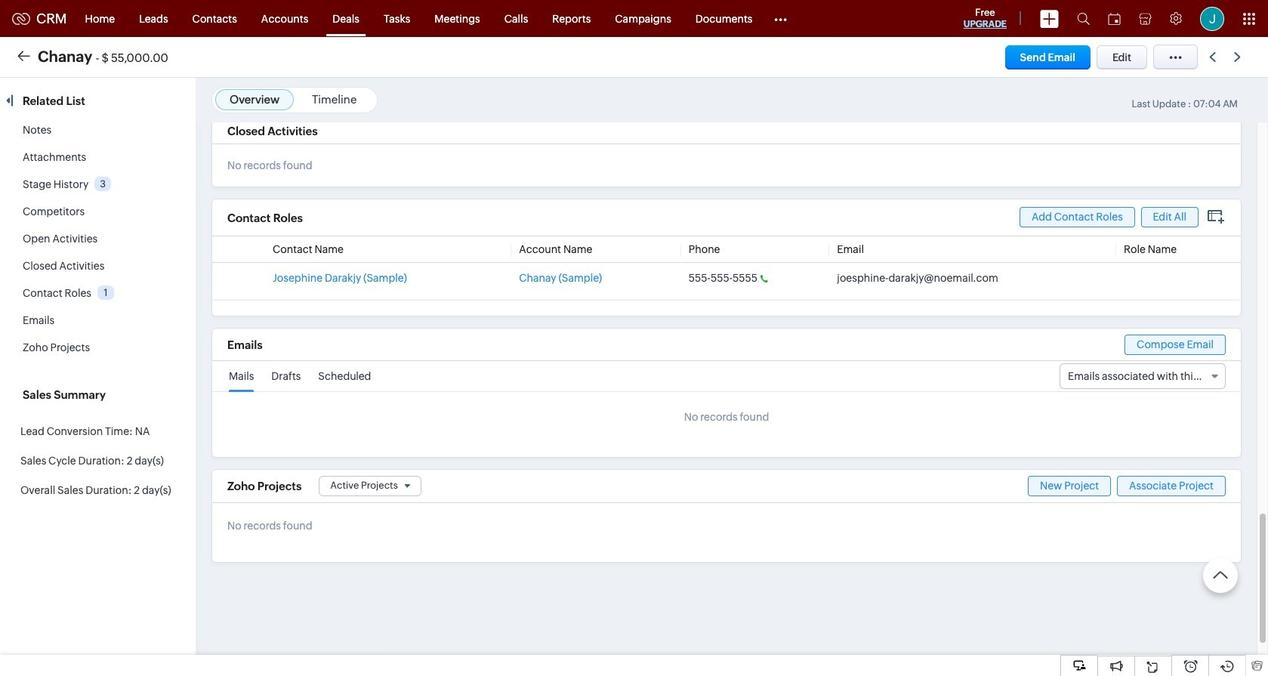 Task type: describe. For each thing, give the bounding box(es) containing it.
previous record image
[[1209, 52, 1216, 62]]

next record image
[[1234, 52, 1244, 62]]

search image
[[1077, 12, 1090, 25]]

logo image
[[12, 12, 30, 25]]

create menu image
[[1040, 9, 1059, 28]]

profile element
[[1191, 0, 1233, 37]]



Task type: vqa. For each thing, say whether or not it's contained in the screenshot.
logo
yes



Task type: locate. For each thing, give the bounding box(es) containing it.
search element
[[1068, 0, 1099, 37]]

calendar image
[[1108, 12, 1121, 25]]

Other Modules field
[[765, 6, 797, 31]]

None field
[[319, 476, 421, 496]]

create menu element
[[1031, 0, 1068, 37]]

profile image
[[1200, 6, 1224, 31]]



